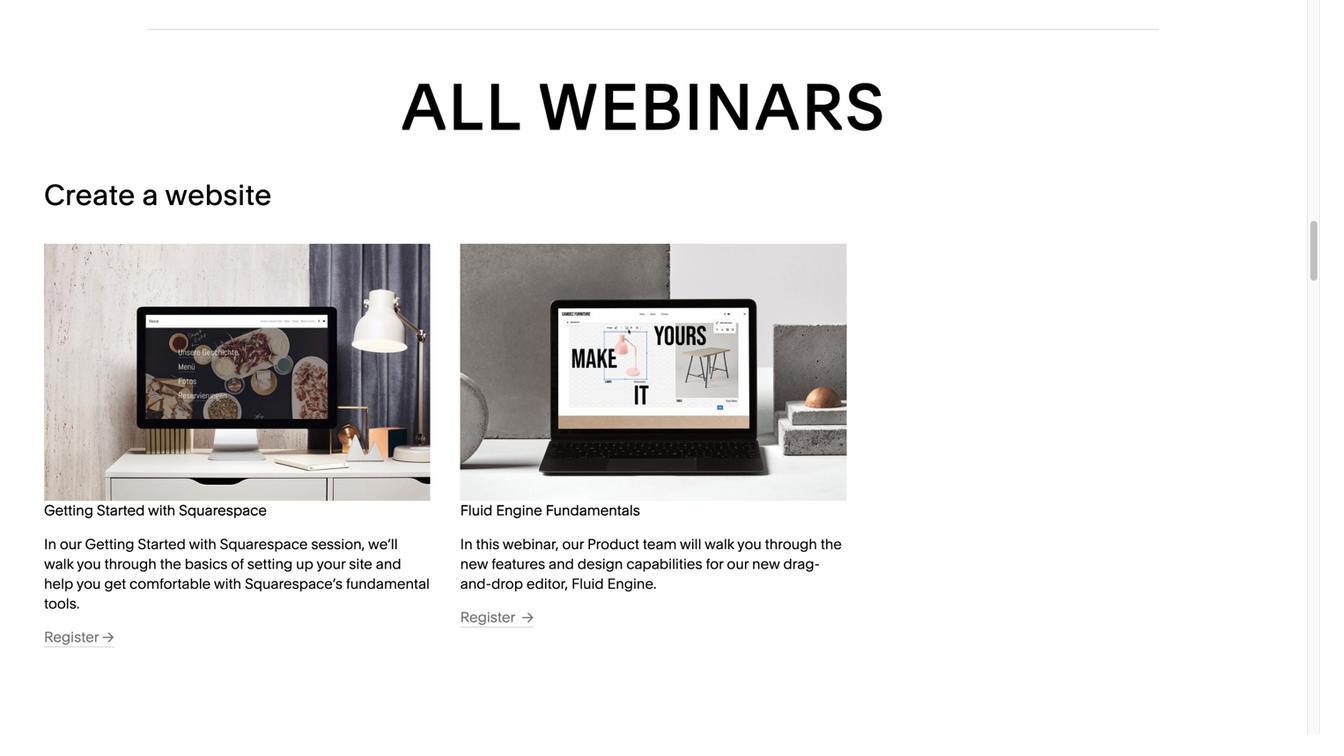 Task type: describe. For each thing, give the bounding box(es) containing it.
help
[[44, 576, 73, 593]]

register for register  →
[[460, 609, 515, 626]]

webinars
[[539, 69, 887, 145]]

2 horizontal spatial our
[[727, 556, 749, 573]]

2 vertical spatial you
[[77, 576, 101, 593]]

register → link
[[44, 629, 114, 648]]

0 vertical spatial getting
[[44, 502, 93, 519]]

a
[[142, 178, 159, 212]]

0 horizontal spatial fluid
[[460, 502, 493, 519]]

the inside in this webinar, our product team will walk you through the new features and design capabilities for our new drag- and-drop editor, fluid engine.
[[821, 536, 842, 553]]

website
[[165, 178, 272, 212]]

all
[[402, 69, 522, 145]]

team
[[643, 536, 677, 553]]

walk inside in this webinar, our product team will walk you through the new features and design capabilities for our new drag- and-drop editor, fluid engine.
[[705, 536, 734, 553]]

in for in this webinar, our product team will walk you through the new features and design capabilities for our new drag- and-drop editor, fluid engine.
[[460, 536, 473, 553]]

getting started with squarespace
[[44, 502, 267, 519]]

walk inside in our getting started with squarespace session, we'll walk you through the basics of setting up your site and help you get comfortable with squarespace's fundamental tools.
[[44, 556, 74, 573]]

through inside in our getting started with squarespace session, we'll walk you through the basics of setting up your site and help you get comfortable with squarespace's fundamental tools.
[[104, 556, 157, 573]]

for
[[706, 556, 724, 573]]

get
[[104, 576, 126, 593]]

features
[[492, 556, 545, 573]]

→ for register  →
[[522, 609, 534, 626]]

register  → link
[[460, 609, 534, 628]]

squarespace inside in our getting started with squarespace session, we'll walk you through the basics of setting up your site and help you get comfortable with squarespace's fundamental tools.
[[220, 536, 308, 553]]

fundamental
[[346, 576, 430, 593]]

basics
[[185, 556, 228, 573]]

2 new from the left
[[752, 556, 780, 573]]

2 vertical spatial with
[[214, 576, 241, 593]]

session,
[[311, 536, 365, 553]]

product
[[588, 536, 639, 553]]



Task type: locate. For each thing, give the bounding box(es) containing it.
drag-
[[784, 556, 820, 573]]

with up the comfortable
[[148, 502, 175, 519]]

1 vertical spatial started
[[138, 536, 186, 553]]

2 in from the left
[[44, 536, 56, 553]]

through up 'drag-'
[[765, 536, 817, 553]]

0 vertical spatial with
[[148, 502, 175, 519]]

1 horizontal spatial our
[[562, 536, 584, 553]]

→ down get
[[102, 629, 114, 646]]

register for register →
[[44, 629, 99, 646]]

0 vertical spatial through
[[765, 536, 817, 553]]

in our getting started with squarespace session, we'll walk you through the basics of setting up your site and help you get comfortable with squarespace's fundamental tools.
[[44, 536, 433, 612]]

1 new from the left
[[460, 556, 488, 573]]

register down the tools. on the bottom left of the page
[[44, 629, 99, 646]]

0 horizontal spatial the
[[160, 556, 181, 573]]

fluid down 'design'
[[572, 575, 604, 593]]

1 vertical spatial squarespace
[[220, 536, 308, 553]]

1 vertical spatial →
[[102, 629, 114, 646]]

new left 'drag-'
[[752, 556, 780, 573]]

0 vertical spatial you
[[737, 536, 762, 553]]

getting up get
[[85, 536, 134, 553]]

1 horizontal spatial the
[[821, 536, 842, 553]]

register →
[[44, 629, 114, 646]]

you inside in this webinar, our product team will walk you through the new features and design capabilities for our new drag- and-drop editor, fluid engine.
[[737, 536, 762, 553]]

→ for register →
[[102, 629, 114, 646]]

started inside in our getting started with squarespace session, we'll walk you through the basics of setting up your site and help you get comfortable with squarespace's fundamental tools.
[[138, 536, 186, 553]]

0 vertical spatial walk
[[705, 536, 734, 553]]

0 vertical spatial started
[[97, 502, 145, 519]]

in for in our getting started with squarespace session, we'll walk you through the basics of setting up your site and help you get comfortable with squarespace's fundamental tools.
[[44, 536, 56, 553]]

all webinars
[[402, 69, 905, 145]]

and
[[549, 556, 574, 573], [376, 556, 401, 573]]

getting inside in our getting started with squarespace session, we'll walk you through the basics of setting up your site and help you get comfortable with squarespace's fundamental tools.
[[85, 536, 134, 553]]

the
[[821, 536, 842, 553], [160, 556, 181, 573]]

squarespace
[[179, 502, 267, 519], [220, 536, 308, 553]]

fluid
[[460, 502, 493, 519], [572, 575, 604, 593]]

in inside in our getting started with squarespace session, we'll walk you through the basics of setting up your site and help you get comfortable with squarespace's fundamental tools.
[[44, 536, 56, 553]]

our right for
[[727, 556, 749, 573]]

in inside in this webinar, our product team will walk you through the new features and design capabilities for our new drag- and-drop editor, fluid engine.
[[460, 536, 473, 553]]

our inside in our getting started with squarespace session, we'll walk you through the basics of setting up your site and help you get comfortable with squarespace's fundamental tools.
[[60, 536, 82, 553]]

new up and-
[[460, 556, 488, 573]]

in
[[460, 536, 473, 553], [44, 536, 56, 553]]

our up help on the bottom
[[60, 536, 82, 553]]

getting
[[44, 502, 93, 519], [85, 536, 134, 553]]

setting
[[247, 556, 293, 573]]

you
[[737, 536, 762, 553], [77, 556, 101, 573], [77, 576, 101, 593]]

1 vertical spatial through
[[104, 556, 157, 573]]

1 vertical spatial getting
[[85, 536, 134, 553]]

1 horizontal spatial register
[[460, 609, 515, 626]]

0 horizontal spatial →
[[102, 629, 114, 646]]

your
[[317, 556, 346, 573]]

and-
[[460, 575, 491, 593]]

in left this
[[460, 536, 473, 553]]

started
[[97, 502, 145, 519], [138, 536, 186, 553]]

capabilities
[[627, 556, 703, 573]]

1 horizontal spatial walk
[[705, 536, 734, 553]]

of
[[231, 556, 244, 573]]

1 horizontal spatial and
[[549, 556, 574, 573]]

our
[[562, 536, 584, 553], [60, 536, 82, 553], [727, 556, 749, 573]]

walk up for
[[705, 536, 734, 553]]

0 vertical spatial squarespace
[[179, 502, 267, 519]]

will
[[680, 536, 702, 553]]

webinar,
[[503, 536, 559, 553]]

1 horizontal spatial →
[[522, 609, 534, 626]]

getting up help on the bottom
[[44, 502, 93, 519]]

and up fundamental at the left bottom
[[376, 556, 401, 573]]

fluid up this
[[460, 502, 493, 519]]

and inside in our getting started with squarespace session, we'll walk you through the basics of setting up your site and help you get comfortable with squarespace's fundamental tools.
[[376, 556, 401, 573]]

design
[[578, 556, 623, 573]]

1 vertical spatial register
[[44, 629, 99, 646]]

engine.
[[607, 575, 657, 593]]

through up get
[[104, 556, 157, 573]]

drop
[[491, 575, 523, 593]]

with down of on the bottom of page
[[214, 576, 241, 593]]

0 horizontal spatial our
[[60, 536, 82, 553]]

1 in from the left
[[460, 536, 473, 553]]

engine
[[496, 502, 542, 519]]

1 horizontal spatial in
[[460, 536, 473, 553]]

0 horizontal spatial through
[[104, 556, 157, 573]]

squarespace's
[[245, 576, 343, 593]]

this
[[476, 536, 500, 553]]

1 horizontal spatial through
[[765, 536, 817, 553]]

with up basics
[[189, 536, 216, 553]]

0 vertical spatial fluid
[[460, 502, 493, 519]]

0 horizontal spatial in
[[44, 536, 56, 553]]

with
[[148, 502, 175, 519], [189, 536, 216, 553], [214, 576, 241, 593]]

you right will
[[737, 536, 762, 553]]

0 vertical spatial →
[[522, 609, 534, 626]]

0 horizontal spatial and
[[376, 556, 401, 573]]

and up the editor,
[[549, 556, 574, 573]]

site
[[349, 556, 373, 573]]

and inside in this webinar, our product team will walk you through the new features and design capabilities for our new drag- and-drop editor, fluid engine.
[[549, 556, 574, 573]]

comfortable
[[130, 576, 211, 593]]

1 vertical spatial the
[[160, 556, 181, 573]]

through inside in this webinar, our product team will walk you through the new features and design capabilities for our new drag- and-drop editor, fluid engine.
[[765, 536, 817, 553]]

walk
[[705, 536, 734, 553], [44, 556, 74, 573]]

you up the tools. on the bottom left of the page
[[77, 556, 101, 573]]

0 vertical spatial the
[[821, 536, 842, 553]]

in this webinar, our product team will walk you through the new features and design capabilities for our new drag- and-drop editor, fluid engine.
[[460, 536, 846, 593]]

0 vertical spatial register
[[460, 609, 515, 626]]

create a website
[[44, 178, 272, 212]]

create
[[44, 178, 135, 212]]

→ down the editor,
[[522, 609, 534, 626]]

fluid inside in this webinar, our product team will walk you through the new features and design capabilities for our new drag- and-drop editor, fluid engine.
[[572, 575, 604, 593]]

the inside in our getting started with squarespace session, we'll walk you through the basics of setting up your site and help you get comfortable with squarespace's fundamental tools.
[[160, 556, 181, 573]]

editor,
[[527, 575, 568, 593]]

squarespace up of on the bottom of page
[[179, 502, 267, 519]]

1 vertical spatial fluid
[[572, 575, 604, 593]]

through
[[765, 536, 817, 553], [104, 556, 157, 573]]

0 horizontal spatial walk
[[44, 556, 74, 573]]

squarespace up setting
[[220, 536, 308, 553]]

in up help on the bottom
[[44, 536, 56, 553]]

register
[[460, 609, 515, 626], [44, 629, 99, 646]]

1 horizontal spatial new
[[752, 556, 780, 573]]

started up get
[[97, 502, 145, 519]]

up
[[296, 556, 313, 573]]

0 horizontal spatial new
[[460, 556, 488, 573]]

you left get
[[77, 576, 101, 593]]

1 vertical spatial with
[[189, 536, 216, 553]]

1 horizontal spatial fluid
[[572, 575, 604, 593]]

our up 'design'
[[562, 536, 584, 553]]

fluid engine fundamentals
[[460, 502, 640, 519]]

we'll
[[368, 536, 398, 553]]

0 horizontal spatial register
[[44, 629, 99, 646]]

walk up help on the bottom
[[44, 556, 74, 573]]

register down and-
[[460, 609, 515, 626]]

1 vertical spatial walk
[[44, 556, 74, 573]]

register  →
[[460, 609, 534, 626]]

→
[[522, 609, 534, 626], [102, 629, 114, 646]]

fundamentals
[[546, 502, 640, 519]]

started down getting started with squarespace
[[138, 536, 186, 553]]

1 vertical spatial you
[[77, 556, 101, 573]]

new
[[460, 556, 488, 573], [752, 556, 780, 573]]

tools.
[[44, 595, 80, 612]]



Task type: vqa. For each thing, say whether or not it's contained in the screenshot.
Help
yes



